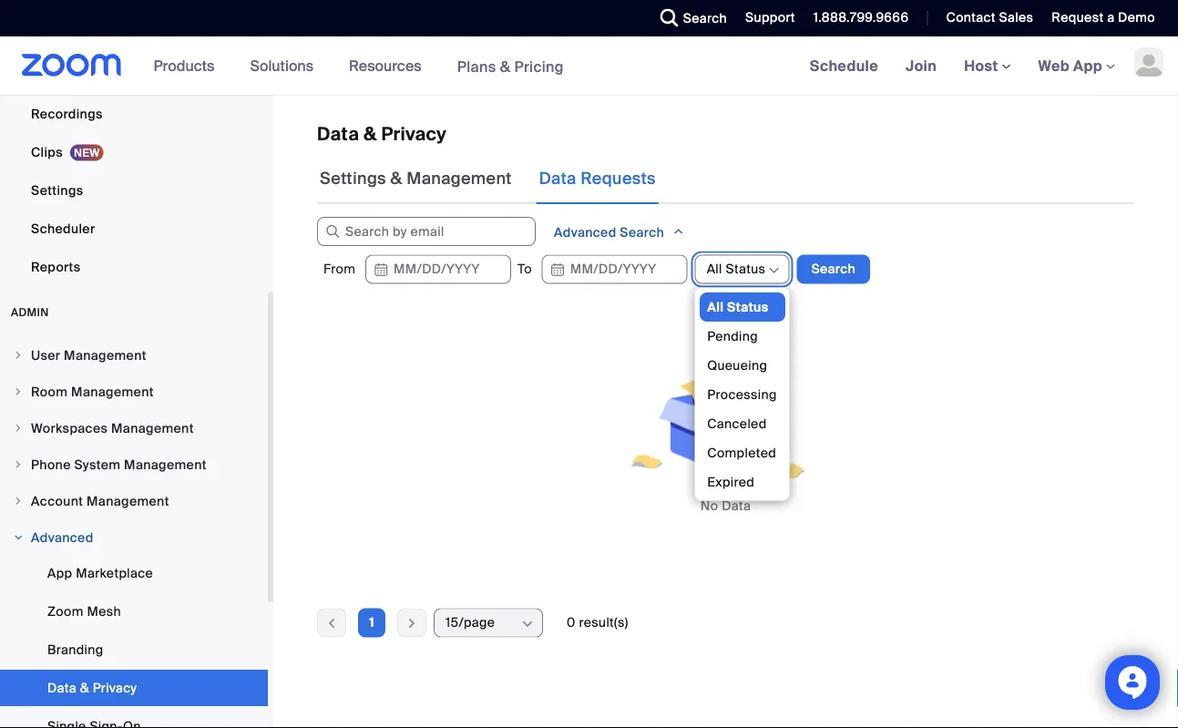 Task type: vqa. For each thing, say whether or not it's contained in the screenshot.
checked image at the bottom left
no



Task type: locate. For each thing, give the bounding box(es) containing it.
data & privacy inside advanced menu
[[47, 679, 137, 696]]

to
[[518, 260, 536, 277]]

no
[[701, 498, 719, 514]]

1 horizontal spatial app
[[1073, 56, 1103, 75]]

1 vertical spatial app
[[47, 565, 72, 581]]

zoom logo image
[[22, 54, 122, 77]]

2 vertical spatial search
[[811, 261, 856, 277]]

user
[[31, 347, 60, 364]]

right image inside "phone system management" menu item
[[13, 459, 24, 470]]

Search by email text field
[[317, 217, 536, 246]]

1 horizontal spatial privacy
[[381, 122, 447, 145]]

pricing
[[514, 57, 564, 76]]

advanced inside advanced search dropdown button
[[554, 224, 617, 241]]

&
[[500, 57, 511, 76], [364, 122, 377, 145], [391, 168, 402, 189], [80, 679, 89, 696]]

settings & management tab
[[317, 153, 515, 204]]

1 vertical spatial all
[[707, 298, 723, 315]]

management up search by email "text field"
[[407, 168, 512, 189]]

all left the hide options icon
[[707, 261, 722, 277]]

account
[[31, 493, 83, 509]]

right image left phone at the left of page
[[13, 459, 24, 470]]

settings
[[320, 168, 386, 189], [31, 182, 83, 199]]

1 vertical spatial right image
[[13, 459, 24, 470]]

1 vertical spatial privacy
[[93, 679, 137, 696]]

data left the 'requests'
[[539, 168, 576, 189]]

1 horizontal spatial settings
[[320, 168, 386, 189]]

support link
[[732, 0, 800, 36], [745, 9, 795, 26]]

right image inside workspaces management menu item
[[13, 423, 24, 434]]

right image
[[13, 350, 24, 361], [13, 423, 24, 434], [13, 532, 24, 543]]

solutions button
[[250, 36, 322, 95]]

room
[[31, 383, 68, 400]]

management down "phone system management" menu item
[[87, 493, 169, 509]]

all
[[707, 261, 722, 277], [707, 298, 723, 315]]

15/page
[[446, 614, 495, 631]]

right image inside room management menu item
[[13, 386, 24, 397]]

host button
[[964, 56, 1011, 75]]

all status up the pending
[[707, 298, 768, 315]]

3 right image from the top
[[13, 532, 24, 543]]

right image inside user management menu item
[[13, 350, 24, 361]]

1 vertical spatial status
[[727, 298, 768, 315]]

settings inside the personal menu menu
[[31, 182, 83, 199]]

1 horizontal spatial data & privacy
[[317, 122, 447, 145]]

data inside tab
[[539, 168, 576, 189]]

search button left support
[[647, 0, 732, 36]]

0 horizontal spatial data & privacy
[[47, 679, 137, 696]]

data & privacy up "settings & management"
[[317, 122, 447, 145]]

branding link
[[0, 631, 268, 668]]

management for account management
[[87, 493, 169, 509]]

settings for settings
[[31, 182, 83, 199]]

advanced search
[[554, 224, 668, 241]]

list box
[[700, 292, 785, 525]]

schedule link
[[796, 36, 892, 95]]

management up room management
[[64, 347, 147, 364]]

0 vertical spatial search
[[683, 10, 727, 26]]

request a demo link
[[1038, 0, 1178, 36], [1052, 9, 1155, 26]]

2 horizontal spatial search
[[811, 261, 856, 277]]

data down expired
[[722, 498, 751, 514]]

2 right image from the top
[[13, 423, 24, 434]]

0 horizontal spatial settings
[[31, 182, 83, 199]]

status up the pending
[[727, 298, 768, 315]]

plans & pricing link
[[457, 57, 564, 76], [457, 57, 564, 76]]

0 vertical spatial app
[[1073, 56, 1103, 75]]

banner
[[0, 36, 1178, 96]]

right image inside account management menu item
[[13, 496, 24, 507]]

2 vertical spatial right image
[[13, 496, 24, 507]]

right image left room on the left of the page
[[13, 386, 24, 397]]

0 horizontal spatial search button
[[647, 0, 732, 36]]

settings up search by email "text field"
[[320, 168, 386, 189]]

search
[[683, 10, 727, 26], [620, 224, 664, 241], [811, 261, 856, 277]]

room management
[[31, 383, 154, 400]]

result(s)
[[579, 614, 628, 631]]

join
[[906, 56, 937, 75]]

tabs of privacy page tab list
[[317, 153, 659, 204]]

0 horizontal spatial privacy
[[93, 679, 137, 696]]

web app
[[1038, 56, 1103, 75]]

0 horizontal spatial advanced
[[31, 529, 94, 546]]

contact sales
[[946, 9, 1034, 26]]

data
[[317, 122, 359, 145], [539, 168, 576, 189], [722, 498, 751, 514], [47, 679, 76, 696]]

processing
[[707, 385, 777, 402]]

resources button
[[349, 36, 430, 95]]

data requests tab
[[536, 153, 659, 204]]

app marketplace link
[[0, 555, 268, 591]]

app marketplace
[[47, 565, 153, 581]]

advanced menu item
[[0, 520, 268, 555]]

plans & pricing
[[457, 57, 564, 76]]

right image for phone system management
[[13, 459, 24, 470]]

privacy down branding link on the bottom left of the page
[[93, 679, 137, 696]]

search left up icon
[[620, 224, 664, 241]]

1 vertical spatial advanced
[[31, 529, 94, 546]]

settings for settings & management
[[320, 168, 386, 189]]

1 vertical spatial data & privacy
[[47, 679, 137, 696]]

right image for workspaces
[[13, 423, 24, 434]]

canceled
[[707, 415, 766, 431]]

mesh
[[87, 603, 121, 620]]

all status
[[707, 261, 766, 277], [707, 298, 768, 315]]

1 right image from the top
[[13, 386, 24, 397]]

0 vertical spatial right image
[[13, 386, 24, 397]]

search left support
[[683, 10, 727, 26]]

app up zoom
[[47, 565, 72, 581]]

1 horizontal spatial advanced
[[554, 224, 617, 241]]

advanced inside advanced menu item
[[31, 529, 94, 546]]

account management
[[31, 493, 169, 509]]

advanced up date picker text box
[[554, 224, 617, 241]]

workspaces management menu item
[[0, 411, 268, 446]]

reports
[[31, 258, 81, 275]]

0 vertical spatial status
[[726, 261, 766, 277]]

all status left the hide options icon
[[707, 261, 766, 277]]

0 vertical spatial all
[[707, 261, 722, 277]]

all up the pending
[[707, 298, 723, 315]]

solutions
[[250, 56, 314, 75]]

privacy
[[381, 122, 447, 145], [93, 679, 137, 696]]

advanced
[[554, 224, 617, 241], [31, 529, 94, 546]]

1 vertical spatial all status
[[707, 298, 768, 315]]

1 right image from the top
[[13, 350, 24, 361]]

no data
[[701, 498, 751, 514]]

right image
[[13, 386, 24, 397], [13, 459, 24, 470], [13, 496, 24, 507]]

1 horizontal spatial search button
[[797, 255, 870, 284]]

3 right image from the top
[[13, 496, 24, 507]]

0 vertical spatial all status
[[707, 261, 766, 277]]

2 right image from the top
[[13, 459, 24, 470]]

0 vertical spatial advanced
[[554, 224, 617, 241]]

advanced for advanced
[[31, 529, 94, 546]]

data down product information navigation
[[317, 122, 359, 145]]

privacy inside data & privacy link
[[93, 679, 137, 696]]

0 vertical spatial right image
[[13, 350, 24, 361]]

status left the hide options icon
[[726, 261, 766, 277]]

recordings
[[31, 105, 103, 122]]

1.888.799.9666 button
[[800, 0, 913, 36], [814, 9, 909, 26]]

1 vertical spatial search
[[620, 224, 664, 241]]

data & privacy
[[317, 122, 447, 145], [47, 679, 137, 696]]

privacy up "settings & management"
[[381, 122, 447, 145]]

0 horizontal spatial app
[[47, 565, 72, 581]]

& up search by email "text field"
[[391, 168, 402, 189]]

0 vertical spatial privacy
[[381, 122, 447, 145]]

products
[[154, 56, 215, 75]]

host
[[964, 56, 1002, 75]]

contact sales link
[[933, 0, 1038, 36], [946, 9, 1034, 26]]

data & privacy link
[[0, 670, 268, 706]]

contact
[[946, 9, 996, 26]]

& down branding
[[80, 679, 89, 696]]

advanced menu
[[0, 555, 268, 728]]

right image for account management
[[13, 496, 24, 507]]

search right the hide options icon
[[811, 261, 856, 277]]

2 all from the top
[[707, 298, 723, 315]]

1 all from the top
[[707, 261, 722, 277]]

0 horizontal spatial search
[[620, 224, 664, 241]]

management
[[407, 168, 512, 189], [64, 347, 147, 364], [71, 383, 154, 400], [111, 420, 194, 436], [124, 456, 207, 473], [87, 493, 169, 509]]

data down branding
[[47, 679, 76, 696]]

from
[[323, 260, 359, 277]]

meetings navigation
[[796, 36, 1178, 96]]

15/page button
[[446, 609, 519, 637]]

settings inside tab
[[320, 168, 386, 189]]

branding
[[47, 641, 103, 658]]

1 vertical spatial right image
[[13, 423, 24, 434]]

search button right the hide options icon
[[797, 255, 870, 284]]

settings up scheduler
[[31, 182, 83, 199]]

& right plans
[[500, 57, 511, 76]]

data inside advanced menu
[[47, 679, 76, 696]]

data & privacy down branding
[[47, 679, 137, 696]]

search button
[[647, 0, 732, 36], [797, 255, 870, 284]]

admin
[[11, 305, 49, 319]]

right image left account
[[13, 496, 24, 507]]

2 vertical spatial right image
[[13, 532, 24, 543]]

advanced down account
[[31, 529, 94, 546]]

room management menu item
[[0, 375, 268, 409]]

status inside popup button
[[726, 261, 766, 277]]

management for user management
[[64, 347, 147, 364]]

join link
[[892, 36, 951, 95]]

management down room management menu item
[[111, 420, 194, 436]]

management up workspaces management
[[71, 383, 154, 400]]

personal menu menu
[[0, 0, 268, 287]]

& inside product information navigation
[[500, 57, 511, 76]]

app
[[1073, 56, 1103, 75], [47, 565, 72, 581]]

user management menu item
[[0, 338, 268, 373]]

1 horizontal spatial search
[[683, 10, 727, 26]]

profile picture image
[[1134, 47, 1164, 77]]

0 result(s)
[[567, 614, 628, 631]]

status
[[726, 261, 766, 277], [727, 298, 768, 315]]

settings & management
[[320, 168, 512, 189]]

show options image
[[520, 616, 535, 631]]

app right web
[[1073, 56, 1103, 75]]



Task type: describe. For each thing, give the bounding box(es) containing it.
side navigation navigation
[[0, 0, 273, 728]]

phone system management menu item
[[0, 447, 268, 482]]

1 vertical spatial search button
[[797, 255, 870, 284]]

request a demo
[[1052, 9, 1155, 26]]

& inside advanced menu
[[80, 679, 89, 696]]

demo
[[1118, 9, 1155, 26]]

products button
[[154, 36, 223, 95]]

right image for user
[[13, 350, 24, 361]]

requests
[[581, 168, 656, 189]]

all status button
[[707, 256, 766, 283]]

list box containing all status
[[700, 292, 785, 525]]

zoom mesh
[[47, 603, 121, 620]]

app inside meetings navigation
[[1073, 56, 1103, 75]]

0 vertical spatial search button
[[647, 0, 732, 36]]

pending
[[707, 327, 758, 344]]

phone
[[31, 456, 71, 473]]

system
[[74, 456, 121, 473]]

app inside advanced menu
[[47, 565, 72, 581]]

2 all status from the top
[[707, 298, 768, 315]]

web
[[1038, 56, 1070, 75]]

scheduler link
[[0, 210, 268, 247]]

banner containing products
[[0, 36, 1178, 96]]

1
[[369, 614, 374, 631]]

advanced for advanced search
[[554, 224, 617, 241]]

scheduler
[[31, 220, 95, 237]]

a
[[1107, 9, 1115, 26]]

web app button
[[1038, 56, 1115, 75]]

right image for room management
[[13, 386, 24, 397]]

schedule
[[810, 56, 878, 75]]

marketplace
[[76, 565, 153, 581]]

1 button
[[358, 608, 385, 637]]

search inside advanced search dropdown button
[[620, 224, 664, 241]]

1.888.799.9666
[[814, 9, 909, 26]]

support
[[745, 9, 795, 26]]

resources
[[349, 56, 422, 75]]

all inside popup button
[[707, 261, 722, 277]]

& inside tab
[[391, 168, 402, 189]]

1.888.799.9666 button up schedule link
[[814, 9, 909, 26]]

management inside tab
[[407, 168, 512, 189]]

hide options image
[[767, 263, 781, 277]]

Date Picker text field
[[542, 255, 688, 284]]

management down workspaces management menu item
[[124, 456, 207, 473]]

recordings link
[[0, 96, 268, 132]]

previous page image
[[318, 615, 345, 631]]

reports link
[[0, 249, 268, 285]]

clips
[[31, 144, 63, 160]]

workspaces management
[[31, 420, 194, 436]]

expired
[[707, 473, 754, 490]]

workspaces
[[31, 420, 108, 436]]

data requests
[[539, 168, 656, 189]]

queueing
[[707, 356, 767, 373]]

0
[[567, 614, 576, 631]]

sales
[[999, 9, 1034, 26]]

right image inside advanced menu item
[[13, 532, 24, 543]]

user management
[[31, 347, 147, 364]]

plans
[[457, 57, 496, 76]]

admin menu menu
[[0, 338, 268, 728]]

completed
[[707, 444, 776, 461]]

management for room management
[[71, 383, 154, 400]]

product information navigation
[[140, 36, 578, 96]]

1 all status from the top
[[707, 261, 766, 277]]

account management menu item
[[0, 484, 268, 518]]

phone system management
[[31, 456, 207, 473]]

zoom
[[47, 603, 84, 620]]

status inside list box
[[727, 298, 768, 315]]

Date Picker text field
[[365, 255, 511, 284]]

advanced search button
[[539, 217, 700, 247]]

clips link
[[0, 134, 268, 170]]

settings link
[[0, 172, 268, 209]]

up image
[[672, 222, 685, 241]]

zoom mesh link
[[0, 593, 268, 630]]

0 vertical spatial data & privacy
[[317, 122, 447, 145]]

1.888.799.9666 button up schedule in the right of the page
[[800, 0, 913, 36]]

next page image
[[398, 615, 426, 631]]

request
[[1052, 9, 1104, 26]]

management for workspaces management
[[111, 420, 194, 436]]

& up "settings & management"
[[364, 122, 377, 145]]



